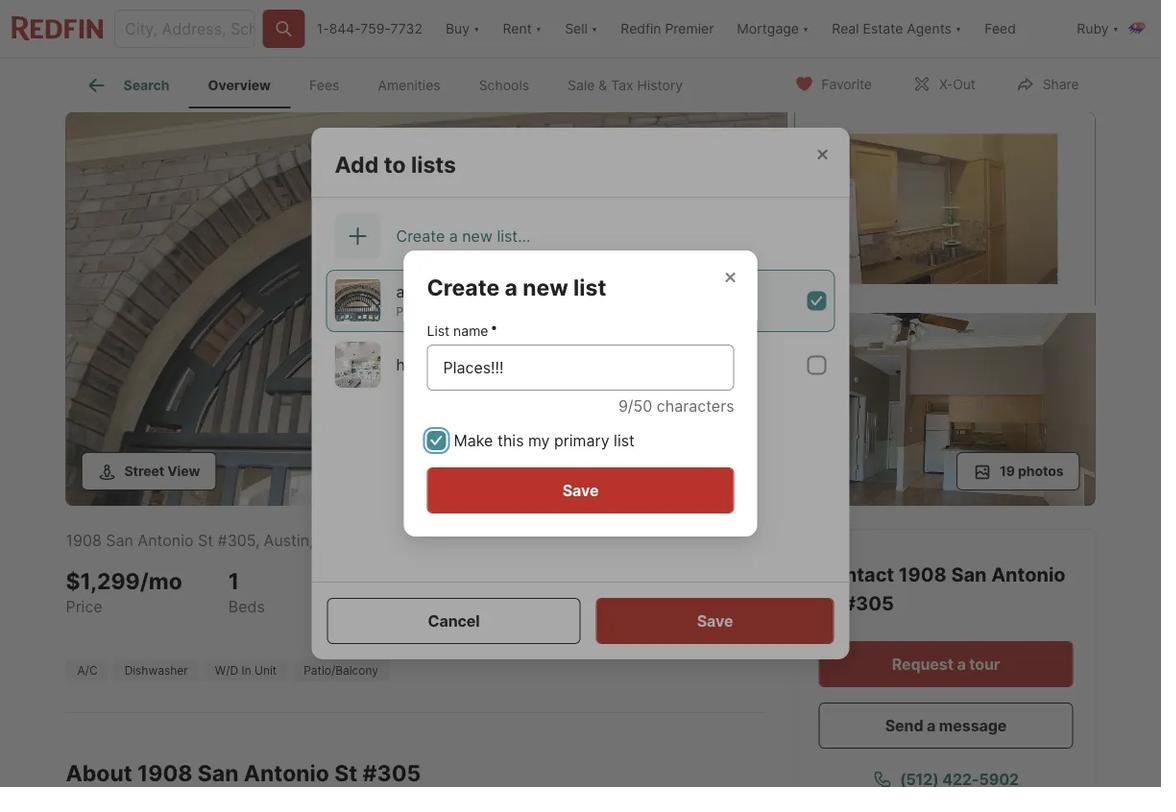 Task type: vqa. For each thing, say whether or not it's contained in the screenshot.
"ESTATE"
no



Task type: describe. For each thing, give the bounding box(es) containing it.
1 baths
[[311, 568, 353, 616]]

feed button
[[974, 0, 1066, 58]]

dishwasher
[[125, 664, 188, 678]]

send a message button
[[819, 703, 1074, 750]]

1 for 1 beds
[[229, 568, 239, 595]]

2 vertical spatial 1908
[[137, 760, 193, 787]]

unit
[[255, 664, 277, 678]]

ft
[[422, 598, 437, 616]]

new for list...
[[462, 227, 493, 246]]

1-844-759-7732 link
[[317, 21, 423, 37]]

overview tab
[[189, 62, 290, 109]]

tax
[[611, 77, 634, 93]]

schools tab
[[460, 62, 549, 109]]

1 horizontal spatial list
[[574, 274, 607, 301]]

create a new list element
[[427, 251, 630, 302]]

&
[[599, 77, 608, 93]]

about
[[66, 760, 132, 787]]

antonio for 1908 san antonio st #305
[[992, 564, 1066, 587]]

9
[[619, 397, 628, 416]]

1908 san antonio st #305
[[819, 564, 1066, 616]]

/
[[628, 397, 634, 416]]

feed
[[985, 21, 1017, 37]]

tx
[[318, 531, 338, 550]]

message
[[940, 717, 1007, 736]]

a for create a new list
[[505, 274, 518, 301]]

share
[[1043, 76, 1080, 93]]

redfin premier
[[621, 21, 714, 37]]

x-
[[940, 76, 953, 93]]

a for create a new list...
[[449, 227, 458, 246]]

list
[[427, 323, 450, 339]]

create for create a new list
[[427, 274, 500, 301]]

beds
[[229, 597, 265, 616]]

fees
[[310, 77, 340, 93]]

send
[[886, 717, 924, 736]]

tab list containing search
[[66, 59, 718, 109]]

652
[[399, 568, 442, 595]]

list name •
[[427, 319, 498, 339]]

baths
[[311, 597, 353, 616]]

list box inside create a new list dialog
[[327, 271, 835, 400]]

list...
[[497, 227, 531, 246]]

user photo image
[[1127, 17, 1150, 40]]

a for send a message
[[927, 717, 936, 736]]

fees tab
[[290, 62, 359, 109]]

1908 for 1908 san antonio st #305 , austin , tx 78705
[[66, 531, 102, 550]]

primary
[[554, 431, 610, 450]]

redfin premier button
[[609, 0, 726, 58]]

request a tour button
[[819, 642, 1074, 688]]

save for save button to the bottom
[[697, 612, 734, 631]]

this
[[498, 431, 524, 450]]

my
[[529, 431, 550, 450]]

amenities tab
[[359, 62, 460, 109]]

schools
[[479, 77, 530, 93]]

contact
[[819, 564, 899, 587]]

759-
[[361, 21, 391, 37]]

request
[[892, 655, 954, 674]]

overview
[[208, 77, 271, 93]]

create a new list dialog containing add to lists
[[312, 128, 850, 660]]

submit search image
[[275, 19, 294, 38]]

City, Address, School, Agent, ZIP search field
[[114, 10, 255, 48]]

redfin
[[621, 21, 662, 37]]

sale & tax history
[[568, 77, 683, 93]]

7732
[[391, 21, 423, 37]]

apartments primary list
[[396, 283, 480, 319]]

photos
[[1019, 463, 1064, 480]]

$1,299 /mo price
[[66, 568, 182, 616]]

street view
[[124, 463, 200, 480]]

9 / 50 characters
[[619, 397, 735, 416]]

#305 for 1908 san antonio st #305
[[844, 592, 895, 616]]

photo of 1908 san antonio st #305 image
[[335, 278, 381, 324]]

map entry image
[[668, 530, 764, 627]]

sale & tax history tab
[[549, 62, 703, 109]]

to
[[384, 151, 406, 178]]

st for 1908 san antonio st #305 , austin , tx 78705
[[198, 531, 213, 550]]

list inside apartments primary list
[[441, 305, 457, 319]]

1908 san antonio st #305 , austin , tx 78705
[[66, 531, 388, 550]]

st for 1908 san antonio st #305
[[819, 592, 839, 616]]

save for top save button
[[563, 481, 599, 500]]

create for create a new list...
[[396, 227, 445, 246]]

1 for 1 baths
[[311, 568, 322, 595]]

•
[[491, 319, 498, 335]]



Task type: locate. For each thing, give the bounding box(es) containing it.
list box
[[327, 271, 835, 400]]

1 vertical spatial new
[[523, 274, 569, 301]]

1 horizontal spatial st
[[335, 760, 358, 787]]

san inside 1908 san antonio st #305
[[952, 564, 987, 587]]

0 vertical spatial san
[[106, 531, 133, 550]]

out
[[953, 76, 976, 93]]

1 horizontal spatial antonio
[[244, 760, 330, 787]]

0 horizontal spatial 1
[[229, 568, 239, 595]]

in
[[242, 664, 251, 678]]

1 1 from the left
[[229, 568, 239, 595]]

$1,299
[[66, 568, 140, 595]]

0 vertical spatial new
[[462, 227, 493, 246]]

list down the 9
[[614, 431, 635, 450]]

0 vertical spatial 1908
[[66, 531, 102, 550]]

x-out
[[940, 76, 976, 93]]

2 horizontal spatial antonio
[[992, 564, 1066, 587]]

create inside create a new list element
[[427, 274, 500, 301]]

san for 1908 san antonio st #305 , austin , tx 78705
[[106, 531, 133, 550]]

save button
[[427, 468, 735, 514], [596, 599, 835, 645]]

2 , from the left
[[309, 531, 314, 550]]

2 horizontal spatial #305
[[844, 592, 895, 616]]

0 horizontal spatial antonio
[[138, 531, 194, 550]]

sale
[[568, 77, 595, 93]]

add to lists
[[335, 151, 456, 178]]

patio/balcony
[[304, 664, 379, 678]]

, left tx
[[309, 531, 314, 550]]

list box containing apartments
[[327, 271, 835, 400]]

amenities
[[378, 77, 441, 93]]

1 , from the left
[[256, 531, 260, 550]]

Make this my primary list checkbox
[[427, 431, 446, 451]]

2 vertical spatial #305
[[363, 760, 421, 787]]

sq
[[399, 598, 418, 616]]

#305 inside 1908 san antonio st #305
[[844, 592, 895, 616]]

1 horizontal spatial san
[[198, 760, 239, 787]]

1 horizontal spatial #305
[[363, 760, 421, 787]]

1908 up request at the bottom of the page
[[899, 564, 947, 587]]

create
[[396, 227, 445, 246], [427, 274, 500, 301]]

1 vertical spatial save button
[[596, 599, 835, 645]]

2 vertical spatial st
[[335, 760, 358, 787]]

name
[[454, 323, 489, 339]]

a left tour
[[958, 655, 966, 674]]

1-844-759-7732
[[317, 21, 423, 37]]

history
[[638, 77, 683, 93]]

0 vertical spatial create
[[396, 227, 445, 246]]

1 up the beds
[[229, 568, 239, 595]]

2 vertical spatial san
[[198, 760, 239, 787]]

tab list
[[66, 59, 718, 109]]

create a new list...
[[396, 227, 531, 246]]

image image
[[66, 112, 788, 506], [795, 112, 1096, 306], [795, 313, 1096, 506]]

0 vertical spatial save button
[[427, 468, 735, 514]]

favorite
[[822, 76, 872, 93]]

create a new list
[[427, 274, 607, 301]]

add to lists element
[[335, 128, 480, 178]]

save
[[563, 481, 599, 500], [697, 612, 734, 631]]

2 horizontal spatial san
[[952, 564, 987, 587]]

a inside button
[[927, 717, 936, 736]]

austin
[[264, 531, 309, 550]]

search
[[124, 77, 170, 93]]

2 1 from the left
[[311, 568, 322, 595]]

1 vertical spatial list
[[441, 305, 457, 319]]

price
[[66, 597, 102, 616]]

create a new list... button
[[327, 206, 835, 267]]

home
[[396, 356, 437, 374]]

1 up baths
[[311, 568, 322, 595]]

0 horizontal spatial st
[[198, 531, 213, 550]]

favorite button
[[779, 64, 889, 103]]

a right send
[[927, 717, 936, 736]]

home checkbox
[[808, 356, 827, 375]]

a for request a tour
[[958, 655, 966, 674]]

1 beds
[[229, 568, 265, 616]]

844-
[[329, 21, 361, 37]]

primary
[[396, 305, 438, 319]]

1 horizontal spatial ,
[[309, 531, 314, 550]]

1 vertical spatial san
[[952, 564, 987, 587]]

1 horizontal spatial new
[[523, 274, 569, 301]]

2 vertical spatial antonio
[[244, 760, 330, 787]]

search link
[[85, 74, 170, 97]]

1 horizontal spatial 1908
[[137, 760, 193, 787]]

cancel
[[428, 612, 480, 631]]

new
[[462, 227, 493, 246], [523, 274, 569, 301]]

1 inside 1 baths
[[311, 568, 322, 595]]

50
[[634, 397, 653, 416]]

san
[[106, 531, 133, 550], [952, 564, 987, 587], [198, 760, 239, 787]]

new for list
[[523, 274, 569, 301]]

a down list...
[[505, 274, 518, 301]]

photo of 5702 glenhollow path, austin, tx 78745 image
[[335, 342, 381, 388]]

0 vertical spatial save
[[563, 481, 599, 500]]

list
[[574, 274, 607, 301], [441, 305, 457, 319], [614, 431, 635, 450]]

0 horizontal spatial san
[[106, 531, 133, 550]]

new inside button
[[462, 227, 493, 246]]

characters
[[657, 397, 735, 416]]

list down create a new list... button
[[574, 274, 607, 301]]

None text field
[[443, 357, 718, 380]]

create up list name •
[[427, 274, 500, 301]]

a up apartments
[[449, 227, 458, 246]]

1-
[[317, 21, 329, 37]]

19
[[1000, 463, 1016, 480]]

0 vertical spatial list
[[574, 274, 607, 301]]

a
[[449, 227, 458, 246], [505, 274, 518, 301], [958, 655, 966, 674], [927, 717, 936, 736]]

19 photos
[[1000, 463, 1064, 480]]

1 vertical spatial #305
[[844, 592, 895, 616]]

1 vertical spatial antonio
[[992, 564, 1066, 587]]

street
[[124, 463, 164, 480]]

send a message
[[886, 717, 1007, 736]]

st inside 1908 san antonio st #305
[[819, 592, 839, 616]]

2 horizontal spatial list
[[614, 431, 635, 450]]

0 horizontal spatial list
[[441, 305, 457, 319]]

0 horizontal spatial new
[[462, 227, 493, 246]]

0 horizontal spatial ,
[[256, 531, 260, 550]]

request a tour
[[892, 655, 1001, 674]]

1 horizontal spatial 1
[[311, 568, 322, 595]]

, left austin
[[256, 531, 260, 550]]

add
[[335, 151, 379, 178]]

/mo
[[140, 568, 182, 595]]

premier
[[665, 21, 714, 37]]

#305 for 1908 san antonio st #305 , austin , tx 78705
[[218, 531, 256, 550]]

antonio
[[138, 531, 194, 550], [992, 564, 1066, 587], [244, 760, 330, 787]]

street view button
[[81, 453, 216, 491]]

a/c
[[77, 664, 98, 678]]

1908 for 1908 san antonio st #305
[[899, 564, 947, 587]]

2 horizontal spatial st
[[819, 592, 839, 616]]

create inside create a new list... button
[[396, 227, 445, 246]]

view
[[167, 463, 200, 480]]

create a new list dialog containing create a new list
[[404, 251, 758, 537]]

st
[[198, 531, 213, 550], [819, 592, 839, 616], [335, 760, 358, 787]]

1908
[[66, 531, 102, 550], [899, 564, 947, 587], [137, 760, 193, 787]]

1 vertical spatial create
[[427, 274, 500, 301]]

w/d in unit
[[215, 664, 277, 678]]

create up apartments
[[396, 227, 445, 246]]

2 vertical spatial list
[[614, 431, 635, 450]]

share button
[[1000, 64, 1096, 103]]

make
[[454, 431, 493, 450]]

2 horizontal spatial 1908
[[899, 564, 947, 587]]

1 horizontal spatial save
[[697, 612, 734, 631]]

652 sq ft
[[399, 568, 442, 616]]

0 horizontal spatial save
[[563, 481, 599, 500]]

0 vertical spatial st
[[198, 531, 213, 550]]

w/d
[[215, 664, 238, 678]]

1 vertical spatial 1908
[[899, 564, 947, 587]]

cancel button
[[327, 599, 581, 645]]

antonio for 1908 san antonio st #305 , austin , tx 78705
[[138, 531, 194, 550]]

apartments
[[396, 283, 480, 301]]

1 vertical spatial save
[[697, 612, 734, 631]]

make this my primary list
[[454, 431, 635, 450]]

1
[[229, 568, 239, 595], [311, 568, 322, 595]]

0 horizontal spatial 1908
[[66, 531, 102, 550]]

1 vertical spatial st
[[819, 592, 839, 616]]

1908 right about
[[137, 760, 193, 787]]

19 photos button
[[957, 453, 1081, 491]]

about 1908 san antonio st #305
[[66, 760, 421, 787]]

78705
[[342, 531, 388, 550]]

apartments checkbox
[[808, 292, 827, 311]]

0 horizontal spatial #305
[[218, 531, 256, 550]]

#305
[[218, 531, 256, 550], [844, 592, 895, 616], [363, 760, 421, 787]]

list up list
[[441, 305, 457, 319]]

lists
[[411, 151, 456, 178]]

1908 up $1,299 on the bottom of the page
[[66, 531, 102, 550]]

new left list...
[[462, 227, 493, 246]]

create a new list dialog
[[312, 128, 850, 660], [404, 251, 758, 537]]

new down list...
[[523, 274, 569, 301]]

0 vertical spatial #305
[[218, 531, 256, 550]]

san for 1908 san antonio st #305
[[952, 564, 987, 587]]

antonio inside 1908 san antonio st #305
[[992, 564, 1066, 587]]

1908 inside 1908 san antonio st #305
[[899, 564, 947, 587]]

x-out button
[[896, 64, 992, 103]]

0 vertical spatial antonio
[[138, 531, 194, 550]]

1 inside the 1 beds
[[229, 568, 239, 595]]



